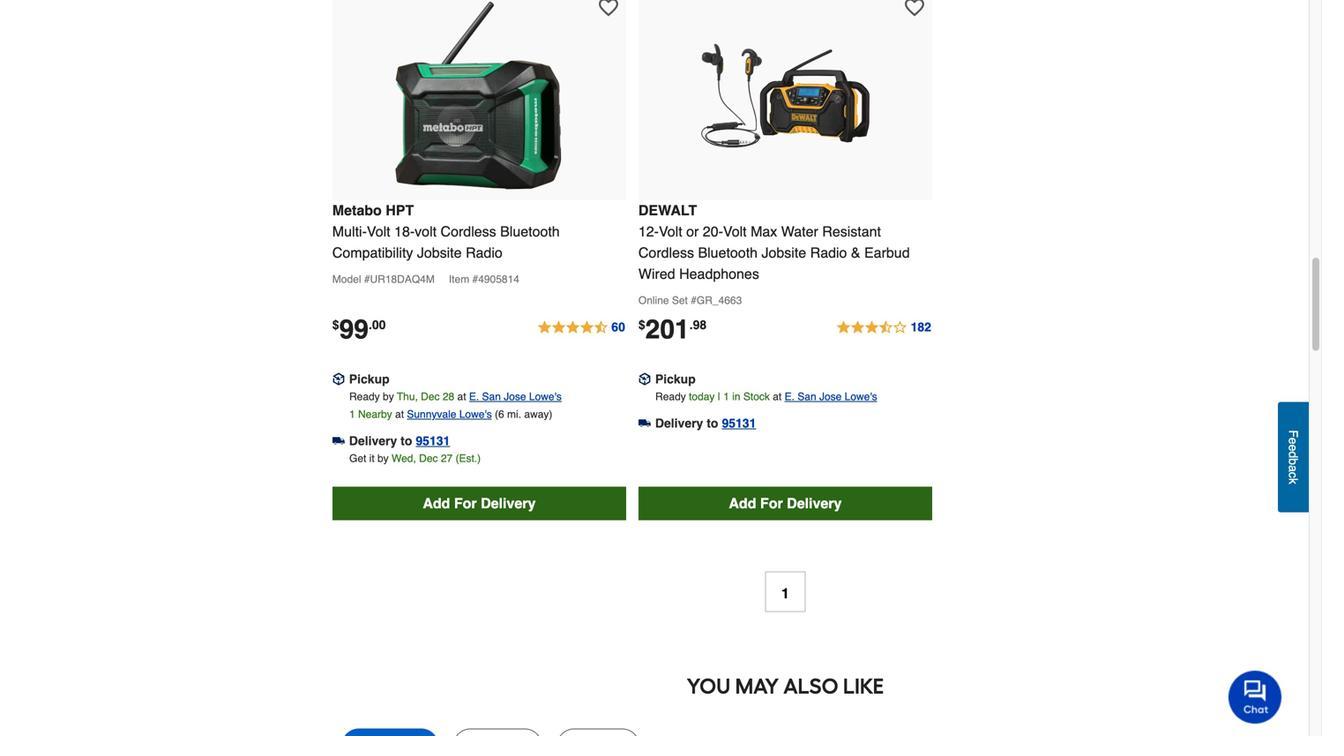Task type: vqa. For each thing, say whether or not it's contained in the screenshot.
'great'
no



Task type: locate. For each thing, give the bounding box(es) containing it.
1 for from the left
[[454, 495, 477, 511]]

ready up nearby
[[349, 390, 380, 403]]

1 vertical spatial delivery to 95131
[[349, 434, 450, 448]]

95131 button up the 27
[[416, 432, 450, 450]]

$ inside $ 201 .98
[[639, 318, 646, 332]]

e.
[[469, 390, 479, 403], [785, 390, 795, 403]]

1 horizontal spatial e.
[[785, 390, 795, 403]]

0 horizontal spatial for
[[454, 495, 477, 511]]

1 $ from the left
[[333, 318, 339, 332]]

san inside ready by thu, dec 28 at e. san jose lowe's 1 nearby at sunnyvale lowe's (6 mi. away)
[[482, 390, 501, 403]]

0 horizontal spatial bluetooth
[[500, 223, 560, 239]]

volt up compatibility
[[367, 223, 391, 239]]

dec up sunnyvale
[[421, 390, 440, 403]]

1 vertical spatial cordless
[[639, 244, 695, 261]]

actual price $201.98 element
[[639, 314, 707, 345]]

$ inside $ 99 .00
[[333, 318, 339, 332]]

to for the top truck filled image's 95131 button
[[707, 416, 719, 430]]

pickup image for get
[[333, 373, 345, 385]]

1 e. from the left
[[469, 390, 479, 403]]

2 add for delivery button from the left
[[639, 487, 933, 520]]

cordless right volt
[[441, 223, 497, 239]]

pickup image down 201
[[639, 373, 651, 385]]

jobsite inside dewalt 12-volt or 20-volt max water resistant cordless bluetooth jobsite radio & earbud wired headphones
[[762, 244, 807, 261]]

bluetooth up #4905814
[[500, 223, 560, 239]]

0 vertical spatial cordless
[[441, 223, 497, 239]]

item #4905814
[[449, 273, 520, 285]]

add
[[423, 495, 450, 511], [729, 495, 757, 511]]

1 horizontal spatial add for delivery
[[729, 495, 842, 511]]

jobsite down the water
[[762, 244, 807, 261]]

$ 201 .98
[[639, 314, 707, 345]]

0 horizontal spatial 95131
[[416, 434, 450, 448]]

1 ready from the left
[[349, 390, 380, 403]]

to up wed, at the left
[[401, 434, 412, 448]]

1 horizontal spatial add for delivery button
[[639, 487, 933, 520]]

1 vertical spatial 95131
[[416, 434, 450, 448]]

1 add for delivery button from the left
[[333, 487, 626, 520]]

delivery to 95131
[[656, 416, 757, 430], [349, 434, 450, 448]]

lowe's up away)
[[529, 390, 562, 403]]

lowe's left (6
[[460, 408, 492, 420]]

you
[[687, 673, 731, 699]]

e. right 28
[[469, 390, 479, 403]]

3 volt from the left
[[724, 223, 747, 239]]

1 horizontal spatial to
[[707, 416, 719, 430]]

pickup image for delivery
[[639, 373, 651, 385]]

1 horizontal spatial pickup image
[[639, 373, 651, 385]]

model
[[333, 273, 361, 285]]

today
[[689, 390, 715, 403]]

pickup image
[[333, 373, 345, 385], [639, 373, 651, 385]]

1 horizontal spatial delivery to 95131
[[656, 416, 757, 430]]

2 ready from the left
[[656, 390, 686, 403]]

cordless
[[441, 223, 497, 239], [639, 244, 695, 261]]

201
[[646, 314, 690, 345]]

(est.)
[[456, 452, 481, 465]]

1 pickup image from the left
[[333, 373, 345, 385]]

1
[[724, 390, 730, 403], [349, 408, 355, 420], [782, 585, 790, 601]]

dec
[[421, 390, 440, 403], [419, 452, 438, 465]]

metabo hpt multi-volt 18-volt cordless bluetooth compatibility jobsite radio
[[333, 202, 560, 261]]

san up (6
[[482, 390, 501, 403]]

95131
[[722, 416, 757, 430], [416, 434, 450, 448]]

e. right stock
[[785, 390, 795, 403]]

1 horizontal spatial pickup
[[656, 372, 696, 386]]

you may also like
[[687, 673, 884, 699]]

95131 up the 27
[[416, 434, 450, 448]]

0 horizontal spatial ready
[[349, 390, 380, 403]]

e up b
[[1287, 444, 1301, 451]]

pickup up today
[[656, 372, 696, 386]]

at right 28
[[458, 390, 466, 403]]

.00
[[369, 318, 386, 332]]

volt left max
[[724, 223, 747, 239]]

at down thu,
[[395, 408, 404, 420]]

2 heart outline image from the left
[[905, 0, 925, 17]]

0 horizontal spatial san
[[482, 390, 501, 403]]

radio left &
[[811, 244, 848, 261]]

1 horizontal spatial $
[[639, 318, 646, 332]]

thu,
[[397, 390, 418, 403]]

12-
[[639, 223, 659, 239]]

1 horizontal spatial cordless
[[639, 244, 695, 261]]

jobsite down volt
[[417, 244, 462, 261]]

1 horizontal spatial lowe's
[[529, 390, 562, 403]]

2 add for delivery from the left
[[729, 495, 842, 511]]

ready
[[349, 390, 380, 403], [656, 390, 686, 403]]

1 horizontal spatial 95131
[[722, 416, 757, 430]]

0 horizontal spatial add
[[423, 495, 450, 511]]

|
[[718, 390, 721, 403]]

ready left today
[[656, 390, 686, 403]]

0 horizontal spatial delivery to 95131
[[349, 434, 450, 448]]

in
[[733, 390, 741, 403]]

1 e from the top
[[1287, 437, 1301, 444]]

0 horizontal spatial pickup
[[349, 372, 390, 386]]

1 san from the left
[[482, 390, 501, 403]]

2 horizontal spatial 1
[[782, 585, 790, 601]]

#4905814
[[473, 273, 520, 285]]

pickup image down 99
[[333, 373, 345, 385]]

0 horizontal spatial cordless
[[441, 223, 497, 239]]

1 pickup from the left
[[349, 372, 390, 386]]

95131 button
[[722, 414, 757, 432], [416, 432, 450, 450]]

2 horizontal spatial lowe's
[[845, 390, 878, 403]]

1 horizontal spatial bluetooth
[[698, 244, 758, 261]]

ready for ready today | 1 in stock at e. san jose lowe's
[[656, 390, 686, 403]]

add for delivery button
[[333, 487, 626, 520], [639, 487, 933, 520]]

jose right stock
[[820, 390, 842, 403]]

2 jobsite from the left
[[762, 244, 807, 261]]

jose up mi.
[[504, 390, 527, 403]]

online
[[639, 294, 669, 307]]

1 horizontal spatial san
[[798, 390, 817, 403]]

also
[[784, 673, 839, 699]]

a
[[1287, 465, 1301, 472]]

0 horizontal spatial heart outline image
[[599, 0, 619, 17]]

multi-
[[333, 223, 367, 239]]

1 add from the left
[[423, 495, 450, 511]]

truck filled image
[[639, 417, 651, 429], [333, 435, 345, 447]]

0 horizontal spatial add for delivery
[[423, 495, 536, 511]]

bluetooth up headphones
[[698, 244, 758, 261]]

1 vertical spatial by
[[378, 452, 389, 465]]

radio up item #4905814
[[466, 244, 503, 261]]

#gr_4663
[[691, 294, 742, 307]]

1 horizontal spatial 1
[[724, 390, 730, 403]]

dewalt 12-volt or 20-volt max water resistant cordless bluetooth jobsite radio & earbud wired headphones
[[639, 202, 910, 282]]

20-
[[703, 223, 724, 239]]

to down |
[[707, 416, 719, 430]]

jobsite inside metabo hpt multi-volt 18-volt cordless bluetooth compatibility jobsite radio
[[417, 244, 462, 261]]

1 horizontal spatial volt
[[659, 223, 683, 239]]

pickup up nearby
[[349, 372, 390, 386]]

0 horizontal spatial $
[[333, 318, 339, 332]]

for for second add for delivery "button" from right
[[454, 495, 477, 511]]

$ for 201
[[639, 318, 646, 332]]

95131 button for the top truck filled image
[[722, 414, 757, 432]]

1 horizontal spatial truck filled image
[[639, 417, 651, 429]]

0 vertical spatial dec
[[421, 390, 440, 403]]

ready inside ready by thu, dec 28 at e. san jose lowe's 1 nearby at sunnyvale lowe's (6 mi. away)
[[349, 390, 380, 403]]

bluetooth
[[500, 223, 560, 239], [698, 244, 758, 261]]

at
[[458, 390, 466, 403], [773, 390, 782, 403], [395, 408, 404, 420]]

0 horizontal spatial jobsite
[[417, 244, 462, 261]]

online set #gr_4663
[[639, 294, 742, 307]]

e. inside ready by thu, dec 28 at e. san jose lowe's 1 nearby at sunnyvale lowe's (6 mi. away)
[[469, 390, 479, 403]]

dec inside ready by thu, dec 28 at e. san jose lowe's 1 nearby at sunnyvale lowe's (6 mi. away)
[[421, 390, 440, 403]]

2 pickup from the left
[[656, 372, 696, 386]]

sunnyvale
[[407, 408, 457, 420]]

(6
[[495, 408, 505, 420]]

for
[[454, 495, 477, 511], [761, 495, 783, 511]]

$
[[333, 318, 339, 332], [639, 318, 646, 332]]

1 e. san jose lowe's button from the left
[[469, 388, 562, 405]]

$ left .00
[[333, 318, 339, 332]]

f
[[1287, 430, 1301, 437]]

san
[[482, 390, 501, 403], [798, 390, 817, 403]]

2 pickup image from the left
[[639, 373, 651, 385]]

1 jobsite from the left
[[417, 244, 462, 261]]

add for delivery for second add for delivery "button"
[[729, 495, 842, 511]]

1 horizontal spatial heart outline image
[[905, 0, 925, 17]]

e. san jose lowe's button
[[469, 388, 562, 405], [785, 388, 878, 405]]

1 heart outline image from the left
[[599, 0, 619, 17]]

1 vertical spatial truck filled image
[[333, 435, 345, 447]]

0 horizontal spatial jose
[[504, 390, 527, 403]]

set
[[672, 294, 688, 307]]

jobsite
[[417, 244, 462, 261], [762, 244, 807, 261]]

0 vertical spatial 1
[[724, 390, 730, 403]]

1 horizontal spatial e. san jose lowe's button
[[785, 388, 878, 405]]

by
[[383, 390, 394, 403], [378, 452, 389, 465]]

2 e. san jose lowe's button from the left
[[785, 388, 878, 405]]

lowe's down 182 button
[[845, 390, 878, 403]]

add for delivery
[[423, 495, 536, 511], [729, 495, 842, 511]]

san right stock
[[798, 390, 817, 403]]

2 horizontal spatial volt
[[724, 223, 747, 239]]

jose
[[504, 390, 527, 403], [820, 390, 842, 403]]

1 vertical spatial 1
[[349, 408, 355, 420]]

1 horizontal spatial radio
[[811, 244, 848, 261]]

cordless up wired
[[639, 244, 695, 261]]

0 vertical spatial delivery to 95131
[[656, 416, 757, 430]]

at right stock
[[773, 390, 782, 403]]

0 vertical spatial bluetooth
[[500, 223, 560, 239]]

e. san jose lowe's button for thu, dec 28
[[469, 388, 562, 405]]

dec left the 27
[[419, 452, 438, 465]]

by right it
[[378, 452, 389, 465]]

1 horizontal spatial at
[[458, 390, 466, 403]]

1 jose from the left
[[504, 390, 527, 403]]

e. san jose lowe's button right stock
[[785, 388, 878, 405]]

sunnyvale lowe's button
[[407, 405, 492, 423]]

f e e d b a c k
[[1287, 430, 1301, 484]]

to
[[707, 416, 719, 430], [401, 434, 412, 448]]

0 horizontal spatial 1
[[349, 408, 355, 420]]

1 horizontal spatial jose
[[820, 390, 842, 403]]

heart outline image
[[599, 0, 619, 17], [905, 0, 925, 17]]

radio
[[466, 244, 503, 261], [811, 244, 848, 261]]

by left thu,
[[383, 390, 394, 403]]

1 add for delivery from the left
[[423, 495, 536, 511]]

95131 button down in
[[722, 414, 757, 432]]

2 e. from the left
[[785, 390, 795, 403]]

1 horizontal spatial ready
[[656, 390, 686, 403]]

2 jose from the left
[[820, 390, 842, 403]]

may
[[736, 673, 779, 699]]

60 button
[[537, 317, 626, 338]]

0 vertical spatial to
[[707, 416, 719, 430]]

0 horizontal spatial e. san jose lowe's button
[[469, 388, 562, 405]]

e. san jose lowe's button up mi.
[[469, 388, 562, 405]]

95131 down in
[[722, 416, 757, 430]]

2 volt from the left
[[659, 223, 683, 239]]

0 horizontal spatial radio
[[466, 244, 503, 261]]

1 horizontal spatial add
[[729, 495, 757, 511]]

&
[[852, 244, 861, 261]]

0 horizontal spatial e.
[[469, 390, 479, 403]]

pickup for get
[[349, 372, 390, 386]]

volt
[[367, 223, 391, 239], [659, 223, 683, 239], [724, 223, 747, 239]]

1 radio from the left
[[466, 244, 503, 261]]

get
[[349, 452, 367, 465]]

pickup
[[349, 372, 390, 386], [656, 372, 696, 386]]

0 horizontal spatial to
[[401, 434, 412, 448]]

lowe's
[[529, 390, 562, 403], [845, 390, 878, 403], [460, 408, 492, 420]]

1 vertical spatial to
[[401, 434, 412, 448]]

chat invite button image
[[1229, 670, 1283, 724]]

1 horizontal spatial for
[[761, 495, 783, 511]]

99
[[339, 314, 369, 345]]

1 horizontal spatial jobsite
[[762, 244, 807, 261]]

e. san jose lowe's button for today
[[785, 388, 878, 405]]

e up d
[[1287, 437, 1301, 444]]

2 horizontal spatial at
[[773, 390, 782, 403]]

3.5 stars image
[[836, 317, 933, 338]]

1 volt from the left
[[367, 223, 391, 239]]

60
[[612, 320, 626, 334]]

27
[[441, 452, 453, 465]]

or
[[687, 223, 699, 239]]

2 for from the left
[[761, 495, 783, 511]]

2 $ from the left
[[639, 318, 646, 332]]

1 vertical spatial bluetooth
[[698, 244, 758, 261]]

4.5 stars image
[[537, 317, 626, 338]]

0 horizontal spatial volt
[[367, 223, 391, 239]]

e
[[1287, 437, 1301, 444], [1287, 444, 1301, 451]]

delivery
[[656, 416, 704, 430], [349, 434, 397, 448], [481, 495, 536, 511], [787, 495, 842, 511]]

$ right 60
[[639, 318, 646, 332]]

1 horizontal spatial 95131 button
[[722, 414, 757, 432]]

radio inside dewalt 12-volt or 20-volt max water resistant cordless bluetooth jobsite radio & earbud wired headphones
[[811, 244, 848, 261]]

delivery to 95131 up wed, at the left
[[349, 434, 450, 448]]

pickup for delivery
[[656, 372, 696, 386]]

to for the leftmost truck filled image 95131 button
[[401, 434, 412, 448]]

0 horizontal spatial 95131 button
[[416, 432, 450, 450]]

delivery to 95131 down today
[[656, 416, 757, 430]]

0 horizontal spatial pickup image
[[333, 373, 345, 385]]

wed,
[[392, 452, 416, 465]]

volt down dewalt
[[659, 223, 683, 239]]

radio inside metabo hpt multi-volt 18-volt cordless bluetooth compatibility jobsite radio
[[466, 244, 503, 261]]

0 horizontal spatial add for delivery button
[[333, 487, 626, 520]]

2 radio from the left
[[811, 244, 848, 261]]

f e e d b a c k button
[[1279, 402, 1310, 512]]

0 vertical spatial by
[[383, 390, 394, 403]]



Task type: describe. For each thing, give the bounding box(es) containing it.
headphones
[[680, 266, 760, 282]]

182 button
[[836, 317, 933, 338]]

0 horizontal spatial lowe's
[[460, 408, 492, 420]]

0 vertical spatial truck filled image
[[639, 417, 651, 429]]

resistant
[[823, 223, 882, 239]]

item #4905814 button
[[449, 270, 530, 292]]

get it by wed, dec 27 (est.)
[[349, 452, 481, 465]]

nearby
[[358, 408, 392, 420]]

b
[[1287, 458, 1301, 465]]

2 vertical spatial 1
[[782, 585, 790, 601]]

volt inside metabo hpt multi-volt 18-volt cordless bluetooth compatibility jobsite radio
[[367, 223, 391, 239]]

1 link
[[766, 571, 806, 612]]

bluetooth inside metabo hpt multi-volt 18-volt cordless bluetooth compatibility jobsite radio
[[500, 223, 560, 239]]

95131 button for the leftmost truck filled image
[[416, 432, 450, 450]]

cordless inside metabo hpt multi-volt 18-volt cordless bluetooth compatibility jobsite radio
[[441, 223, 497, 239]]

like
[[844, 673, 884, 699]]

mi.
[[508, 408, 522, 420]]

earbud
[[865, 244, 910, 261]]

0 horizontal spatial truck filled image
[[333, 435, 345, 447]]

volt
[[415, 223, 437, 239]]

#
[[364, 273, 370, 285]]

bluetooth inside dewalt 12-volt or 20-volt max water resistant cordless bluetooth jobsite radio & earbud wired headphones
[[698, 244, 758, 261]]

ready by thu, dec 28 at e. san jose lowe's 1 nearby at sunnyvale lowe's (6 mi. away)
[[349, 390, 562, 420]]

compatibility
[[333, 244, 413, 261]]

2 e from the top
[[1287, 444, 1301, 451]]

0 horizontal spatial at
[[395, 408, 404, 420]]

for for second add for delivery "button"
[[761, 495, 783, 511]]

c
[[1287, 472, 1301, 478]]

online set #gr_4663 button
[[639, 292, 753, 313]]

wired
[[639, 266, 676, 282]]

add for delivery for second add for delivery "button" from right
[[423, 495, 536, 511]]

1 vertical spatial dec
[[419, 452, 438, 465]]

182
[[911, 320, 932, 334]]

max
[[751, 223, 778, 239]]

away)
[[525, 408, 553, 420]]

1 inside ready by thu, dec 28 at e. san jose lowe's 1 nearby at sunnyvale lowe's (6 mi. away)
[[349, 408, 355, 420]]

cordless inside dewalt 12-volt or 20-volt max water resistant cordless bluetooth jobsite radio & earbud wired headphones
[[639, 244, 695, 261]]

0 vertical spatial 95131
[[722, 416, 757, 430]]

hpt
[[386, 202, 414, 218]]

2 san from the left
[[798, 390, 817, 403]]

ready today | 1 in stock at e. san jose lowe's
[[656, 390, 878, 403]]

$ 99 .00
[[333, 314, 386, 345]]

ur18daq4m
[[370, 273, 435, 285]]

it
[[369, 452, 375, 465]]

28
[[443, 390, 455, 403]]

water
[[782, 223, 819, 239]]

18-
[[395, 223, 415, 239]]

by inside ready by thu, dec 28 at e. san jose lowe's 1 nearby at sunnyvale lowe's (6 mi. away)
[[383, 390, 394, 403]]

d
[[1287, 451, 1301, 458]]

2 add from the left
[[729, 495, 757, 511]]

dewalt
[[639, 202, 697, 218]]

$ for 99
[[333, 318, 339, 332]]

metabo
[[333, 202, 382, 218]]

stock
[[744, 390, 770, 403]]

k
[[1287, 478, 1301, 484]]

item
[[449, 273, 470, 285]]

actual price $99.00 element
[[333, 314, 386, 345]]

ready for ready by thu, dec 28 at e. san jose lowe's 1 nearby at sunnyvale lowe's (6 mi. away)
[[349, 390, 380, 403]]

model # ur18daq4m
[[333, 273, 435, 285]]

jose inside ready by thu, dec 28 at e. san jose lowe's 1 nearby at sunnyvale lowe's (6 mi. away)
[[504, 390, 527, 403]]

.98
[[690, 318, 707, 332]]



